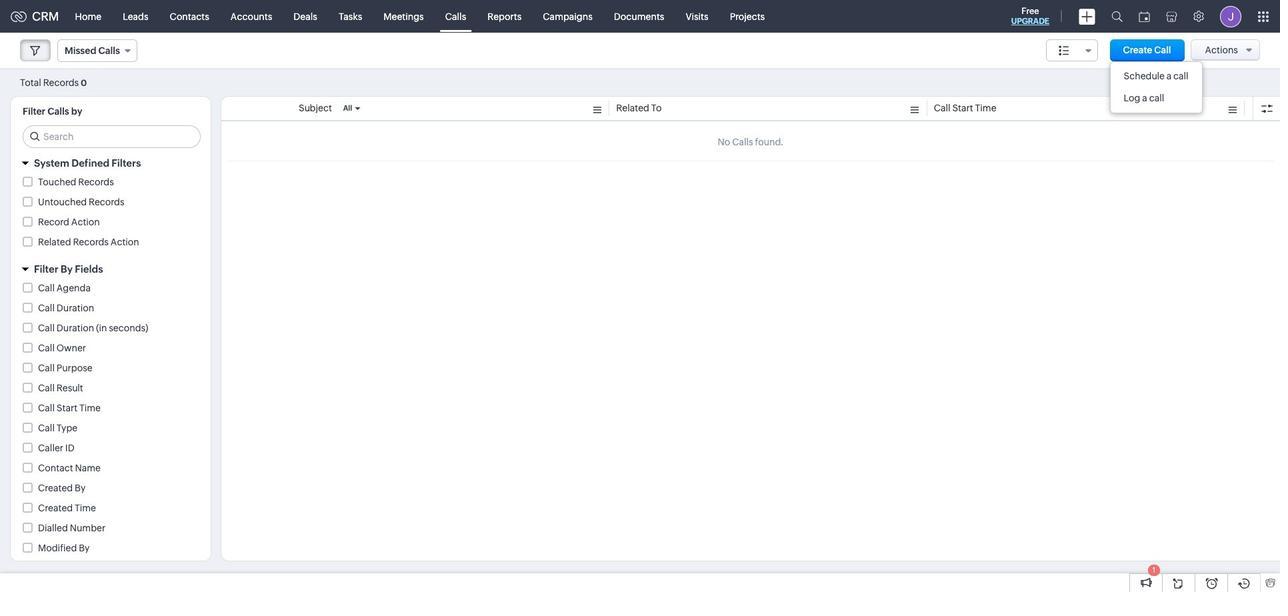 Task type: vqa. For each thing, say whether or not it's contained in the screenshot.
'STATS'
no



Task type: locate. For each thing, give the bounding box(es) containing it.
search image
[[1112, 11, 1123, 22]]

None field
[[57, 39, 137, 62], [1046, 39, 1098, 61], [57, 39, 137, 62]]

calendar image
[[1139, 11, 1151, 22]]

create menu element
[[1071, 0, 1104, 32]]

profile image
[[1221, 6, 1242, 27]]

profile element
[[1213, 0, 1250, 32]]



Task type: describe. For each thing, give the bounding box(es) containing it.
logo image
[[11, 11, 27, 22]]

size image
[[1059, 45, 1070, 57]]

none field "size"
[[1046, 39, 1098, 61]]

search element
[[1104, 0, 1131, 33]]

create menu image
[[1079, 8, 1096, 24]]

Search text field
[[23, 126, 200, 147]]



